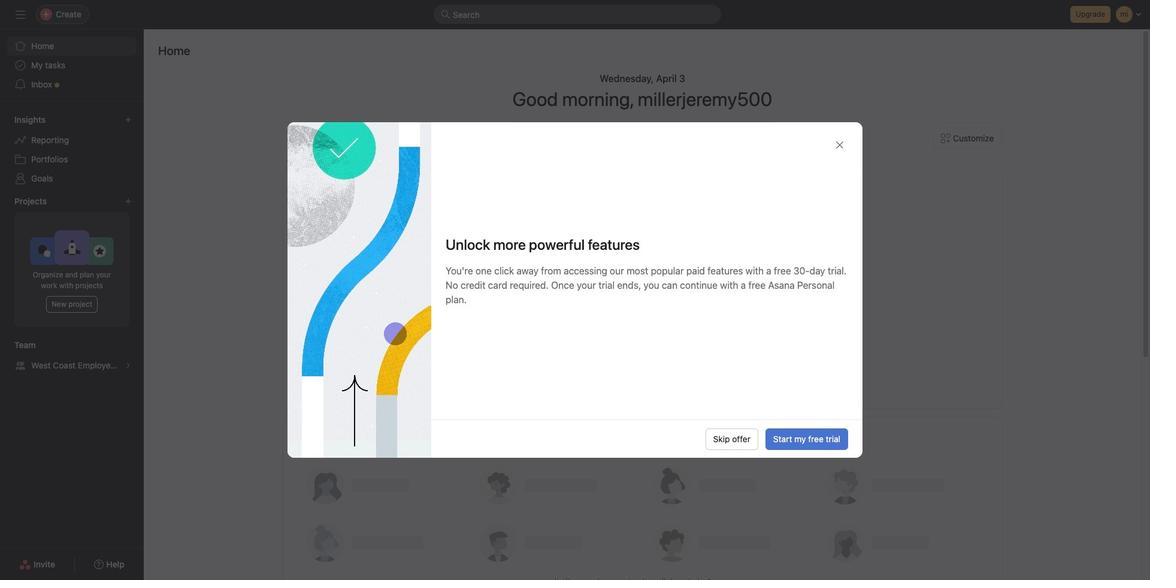 Task type: describe. For each thing, give the bounding box(es) containing it.
close this dialog image
[[835, 140, 845, 150]]

hide sidebar image
[[16, 10, 25, 19]]

insights element
[[0, 109, 144, 191]]

projects element
[[0, 191, 144, 334]]



Task type: locate. For each thing, give the bounding box(es) containing it.
dialog
[[288, 122, 863, 458]]

teams element
[[0, 334, 144, 377]]

list item
[[667, 211, 697, 241]]

prominent image
[[441, 10, 451, 19]]

global element
[[0, 29, 144, 101]]

add profile photo image
[[298, 179, 327, 207]]



Task type: vqa. For each thing, say whether or not it's contained in the screenshot.
HIDE SIDEBAR icon
yes



